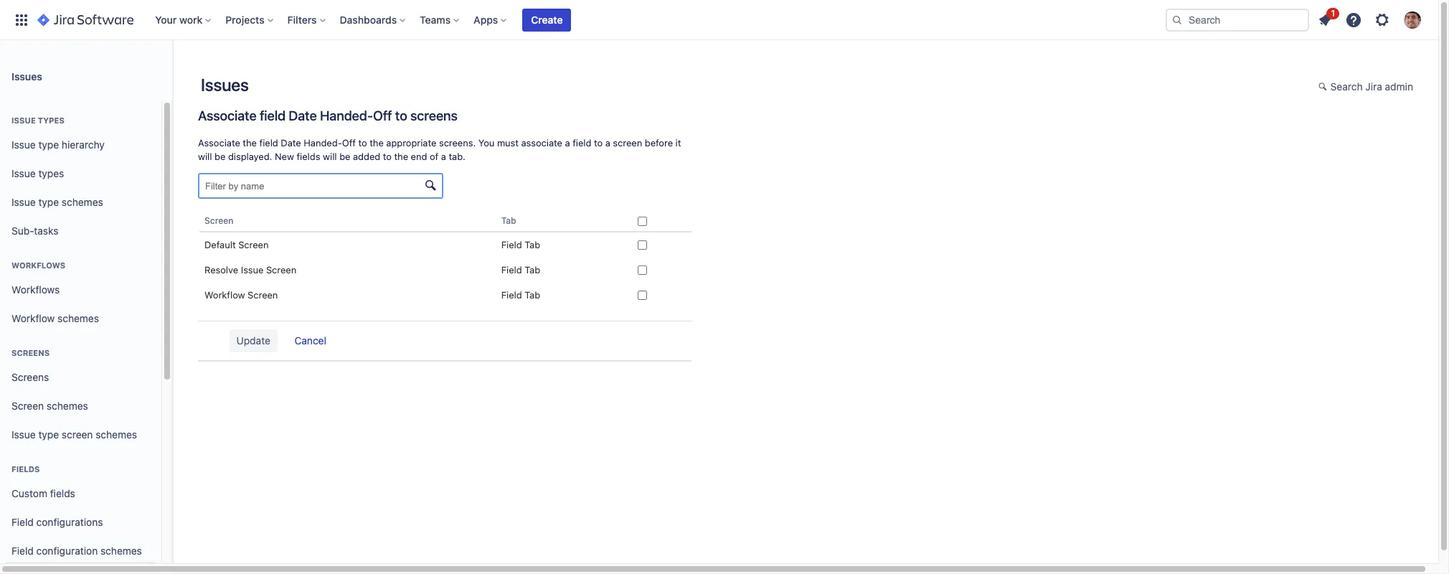 Task type: locate. For each thing, give the bounding box(es) containing it.
issue types link
[[6, 159, 156, 188]]

1 horizontal spatial be
[[340, 151, 351, 162]]

schemes
[[62, 196, 103, 208], [57, 312, 99, 324], [47, 400, 88, 412], [96, 428, 137, 440], [101, 545, 142, 557]]

a
[[565, 137, 570, 149], [606, 137, 611, 149], [441, 151, 446, 162]]

1 vertical spatial screens
[[11, 371, 49, 383]]

to up added in the left of the page
[[359, 137, 367, 149]]

0 horizontal spatial be
[[215, 151, 226, 162]]

0 vertical spatial associate
[[198, 108, 257, 123]]

associate for associate field date handed-off to screens
[[198, 108, 257, 123]]

1 screens from the top
[[11, 348, 50, 357]]

workflow inside "link"
[[11, 312, 55, 324]]

type down screen schemes
[[38, 428, 59, 440]]

be left displayed.
[[215, 151, 226, 162]]

small image
[[1319, 81, 1331, 93]]

field tab for resolve issue screen
[[502, 264, 541, 276]]

fields inside associate the field date handed-off to the appropriate screens.  you must associate a field to a screen before it will be displayed. new fields will be added to the end of a tab.
[[297, 151, 320, 162]]

1 horizontal spatial workflow
[[205, 290, 245, 301]]

2 horizontal spatial the
[[394, 151, 408, 162]]

1 horizontal spatial screen
[[613, 137, 643, 149]]

screens down workflow schemes
[[11, 348, 50, 357]]

0 vertical spatial field tab
[[502, 239, 541, 251]]

a right associate
[[565, 137, 570, 149]]

filters button
[[283, 8, 331, 31]]

sidebar navigation image
[[156, 57, 188, 86]]

associate
[[522, 137, 563, 149]]

0 horizontal spatial workflow
[[11, 312, 55, 324]]

1 vertical spatial field tab
[[502, 264, 541, 276]]

handed- inside associate the field date handed-off to the appropriate screens.  you must associate a field to a screen before it will be displayed. new fields will be added to the end of a tab.
[[304, 137, 342, 149]]

0 vertical spatial screen
[[613, 137, 643, 149]]

screen schemes
[[11, 400, 88, 412]]

screen up default at the left
[[205, 216, 234, 226]]

filters
[[288, 13, 317, 25]]

issue type screen schemes link
[[6, 421, 156, 449]]

field tab for default screen
[[502, 239, 541, 251]]

a right of
[[441, 151, 446, 162]]

workflow down workflows link
[[11, 312, 55, 324]]

1 type from the top
[[38, 138, 59, 150]]

None submit
[[229, 330, 278, 353]]

field for resolve issue screen
[[502, 264, 522, 276]]

1 vertical spatial workflows
[[11, 283, 60, 295]]

type up 'tasks'
[[38, 196, 59, 208]]

apps
[[474, 13, 498, 25]]

resolve
[[205, 264, 238, 276]]

the up displayed.
[[243, 137, 257, 149]]

issues right sidebar navigation icon
[[201, 75, 249, 95]]

3 field tab from the top
[[502, 290, 541, 301]]

issues up issue types
[[11, 70, 42, 82]]

1 field tab from the top
[[502, 239, 541, 251]]

2 screens from the top
[[11, 371, 49, 383]]

workflow schemes
[[11, 312, 99, 324]]

1 vertical spatial handed-
[[304, 137, 342, 149]]

2 associate from the top
[[198, 137, 240, 149]]

of
[[430, 151, 439, 162]]

primary element
[[9, 0, 1166, 40]]

schemes inside workflow schemes "link"
[[57, 312, 99, 324]]

fields group
[[6, 449, 156, 570]]

screen inside group
[[11, 400, 44, 412]]

associate inside associate the field date handed-off to the appropriate screens.  you must associate a field to a screen before it will be displayed. new fields will be added to the end of a tab.
[[198, 137, 240, 149]]

your
[[155, 13, 177, 25]]

workflows for workflows group
[[11, 261, 66, 270]]

schemes down screen schemes link
[[96, 428, 137, 440]]

fields right new
[[297, 151, 320, 162]]

dashboards button
[[336, 8, 411, 31]]

tab.
[[449, 151, 466, 162]]

workflows for workflows link
[[11, 283, 60, 295]]

0 horizontal spatial off
[[342, 137, 356, 149]]

None checkbox
[[638, 241, 647, 250], [638, 266, 647, 275], [638, 291, 647, 300], [638, 241, 647, 250], [638, 266, 647, 275], [638, 291, 647, 300]]

0 vertical spatial workflows
[[11, 261, 66, 270]]

screen inside associate the field date handed-off to the appropriate screens.  you must associate a field to a screen before it will be displayed. new fields will be added to the end of a tab.
[[613, 137, 643, 149]]

screens for screens group
[[11, 348, 50, 357]]

schemes inside the "field configuration schemes" link
[[101, 545, 142, 557]]

off inside associate the field date handed-off to the appropriate screens.  you must associate a field to a screen before it will be displayed. new fields will be added to the end of a tab.
[[342, 137, 356, 149]]

type for schemes
[[38, 196, 59, 208]]

will up filter by name text field
[[323, 151, 337, 162]]

0 vertical spatial date
[[289, 108, 317, 123]]

issue for issue type hierarchy
[[11, 138, 36, 150]]

type inside screens group
[[38, 428, 59, 440]]

0 vertical spatial off
[[373, 108, 392, 123]]

custom fields
[[11, 487, 75, 499]]

2 horizontal spatial a
[[606, 137, 611, 149]]

1 horizontal spatial off
[[373, 108, 392, 123]]

0 vertical spatial fields
[[297, 151, 320, 162]]

the up added in the left of the page
[[370, 137, 384, 149]]

1 horizontal spatial issues
[[201, 75, 249, 95]]

displayed.
[[228, 151, 272, 162]]

to
[[395, 108, 407, 123], [359, 137, 367, 149], [594, 137, 603, 149], [383, 151, 392, 162]]

workflows up workflow schemes
[[11, 283, 60, 295]]

issue types
[[11, 116, 64, 125]]

2 type from the top
[[38, 196, 59, 208]]

before
[[645, 137, 673, 149]]

types
[[38, 167, 64, 179]]

schemes down workflows link
[[57, 312, 99, 324]]

search
[[1331, 80, 1364, 93]]

search jira admin link
[[1312, 76, 1421, 99]]

it
[[676, 137, 681, 149]]

0 horizontal spatial will
[[198, 151, 212, 162]]

0 horizontal spatial fields
[[50, 487, 75, 499]]

0 vertical spatial screens
[[11, 348, 50, 357]]

be left added in the left of the page
[[340, 151, 351, 162]]

0 vertical spatial workflow
[[205, 290, 245, 301]]

screen
[[205, 216, 234, 226], [238, 239, 269, 251], [266, 264, 297, 276], [248, 290, 278, 301], [11, 400, 44, 412]]

tab for workflow screen
[[525, 290, 541, 301]]

type for hierarchy
[[38, 138, 59, 150]]

screens
[[11, 348, 50, 357], [11, 371, 49, 383]]

1 vertical spatial screen
[[62, 428, 93, 440]]

handed- down associate field date handed-off to screens
[[304, 137, 342, 149]]

tasks
[[34, 224, 58, 237]]

jira
[[1366, 80, 1383, 93]]

issue
[[11, 116, 36, 125], [11, 138, 36, 150], [11, 167, 36, 179], [11, 196, 36, 208], [241, 264, 264, 276], [11, 428, 36, 440]]

resolve issue screen
[[205, 264, 297, 276]]

2 vertical spatial field tab
[[502, 290, 541, 301]]

handed- up added in the left of the page
[[320, 108, 373, 123]]

1 horizontal spatial fields
[[297, 151, 320, 162]]

issue type hierarchy link
[[6, 131, 156, 159]]

1 workflows from the top
[[11, 261, 66, 270]]

field for default screen
[[502, 239, 522, 251]]

type
[[38, 138, 59, 150], [38, 196, 59, 208], [38, 428, 59, 440]]

screen inside group
[[62, 428, 93, 440]]

1 horizontal spatial will
[[323, 151, 337, 162]]

issues
[[11, 70, 42, 82], [201, 75, 249, 95]]

workflows
[[11, 261, 66, 270], [11, 283, 60, 295]]

field
[[260, 108, 286, 123], [260, 137, 278, 149], [573, 137, 592, 149]]

0 horizontal spatial a
[[441, 151, 446, 162]]

2 vertical spatial type
[[38, 428, 59, 440]]

issue for issue type screen schemes
[[11, 428, 36, 440]]

field for workflow screen
[[502, 290, 522, 301]]

1 vertical spatial date
[[281, 137, 301, 149]]

default screen
[[205, 239, 269, 251]]

associate
[[198, 108, 257, 123], [198, 137, 240, 149]]

off up added in the left of the page
[[342, 137, 356, 149]]

3 type from the top
[[38, 428, 59, 440]]

screens for screens link
[[11, 371, 49, 383]]

screen up issue type screen schemes
[[11, 400, 44, 412]]

schemes up issue type screen schemes
[[47, 400, 88, 412]]

new
[[275, 151, 294, 162]]

tab
[[502, 216, 517, 226], [525, 239, 541, 251], [525, 264, 541, 276], [525, 290, 541, 301]]

type down types
[[38, 138, 59, 150]]

2 workflows from the top
[[11, 283, 60, 295]]

schemes inside screen schemes link
[[47, 400, 88, 412]]

1 vertical spatial type
[[38, 196, 59, 208]]

field
[[502, 239, 522, 251], [502, 264, 522, 276], [502, 290, 522, 301], [11, 516, 34, 528], [11, 545, 34, 557]]

field tab for workflow screen
[[502, 290, 541, 301]]

field configuration schemes link
[[6, 537, 156, 566]]

1 vertical spatial workflow
[[11, 312, 55, 324]]

will
[[198, 151, 212, 162], [323, 151, 337, 162]]

screen
[[613, 137, 643, 149], [62, 428, 93, 440]]

schemes down the issue types link
[[62, 196, 103, 208]]

workflow down resolve
[[205, 290, 245, 301]]

field tab
[[502, 239, 541, 251], [502, 264, 541, 276], [502, 290, 541, 301]]

fields up field configurations
[[50, 487, 75, 499]]

workflow
[[205, 290, 245, 301], [11, 312, 55, 324]]

apps button
[[470, 8, 513, 31]]

1 vertical spatial associate
[[198, 137, 240, 149]]

will left displayed.
[[198, 151, 212, 162]]

Search field
[[1166, 8, 1310, 31]]

schemes inside issue type schemes link
[[62, 196, 103, 208]]

issue type screen schemes
[[11, 428, 137, 440]]

admin
[[1386, 80, 1414, 93]]

screen down screen schemes link
[[62, 428, 93, 440]]

issue inside screens group
[[11, 428, 36, 440]]

the
[[243, 137, 257, 149], [370, 137, 384, 149], [394, 151, 408, 162]]

fields
[[297, 151, 320, 162], [50, 487, 75, 499]]

field configurations
[[11, 516, 103, 528]]

banner
[[0, 0, 1439, 40]]

0 vertical spatial type
[[38, 138, 59, 150]]

2 field tab from the top
[[502, 264, 541, 276]]

0 vertical spatial handed-
[[320, 108, 373, 123]]

1 vertical spatial off
[[342, 137, 356, 149]]

0 horizontal spatial screen
[[62, 428, 93, 440]]

workflows down sub-tasks
[[11, 261, 66, 270]]

1 will from the left
[[198, 151, 212, 162]]

the down "appropriate"
[[394, 151, 408, 162]]

projects
[[226, 13, 265, 25]]

1 associate from the top
[[198, 108, 257, 123]]

jira software image
[[37, 11, 134, 28], [37, 11, 134, 28]]

1 vertical spatial fields
[[50, 487, 75, 499]]

screen up workflow screen
[[266, 264, 297, 276]]

screens up screen schemes
[[11, 371, 49, 383]]

workflow schemes link
[[6, 304, 156, 333]]

off up "appropriate"
[[373, 108, 392, 123]]

work
[[179, 13, 203, 25]]

screens.
[[439, 137, 476, 149]]

default
[[205, 239, 236, 251]]

date
[[289, 108, 317, 123], [281, 137, 301, 149]]

schemes down field configurations link
[[101, 545, 142, 557]]

2 will from the left
[[323, 151, 337, 162]]

be
[[215, 151, 226, 162], [340, 151, 351, 162]]

help image
[[1346, 11, 1363, 28]]

off
[[373, 108, 392, 123], [342, 137, 356, 149]]

1
[[1332, 8, 1336, 18]]

your profile and settings image
[[1405, 11, 1422, 28]]

create
[[531, 13, 563, 25]]

screen left before
[[613, 137, 643, 149]]

handed-
[[320, 108, 373, 123], [304, 137, 342, 149]]

a left before
[[606, 137, 611, 149]]



Task type: describe. For each thing, give the bounding box(es) containing it.
issue type hierarchy
[[11, 138, 105, 150]]

appswitcher icon image
[[13, 11, 30, 28]]

tab for resolve issue screen
[[525, 264, 541, 276]]

appropriate
[[386, 137, 437, 149]]

your work button
[[151, 8, 217, 31]]

screens
[[411, 108, 458, 123]]

associate the field date handed-off to the appropriate screens.  you must associate a field to a screen before it will be displayed. new fields will be added to the end of a tab.
[[198, 137, 681, 162]]

workflow for workflow schemes
[[11, 312, 55, 324]]

associate for associate the field date handed-off to the appropriate screens.  you must associate a field to a screen before it will be displayed. new fields will be added to the end of a tab.
[[198, 137, 240, 149]]

fields inside custom fields link
[[50, 487, 75, 499]]

banner containing your work
[[0, 0, 1439, 40]]

workflows group
[[6, 245, 156, 337]]

your work
[[155, 13, 203, 25]]

dashboards
[[340, 13, 397, 25]]

screen down resolve issue screen
[[248, 290, 278, 301]]

hierarchy
[[62, 138, 105, 150]]

projects button
[[221, 8, 279, 31]]

screens link
[[6, 363, 156, 392]]

types
[[38, 116, 64, 125]]

date inside associate the field date handed-off to the appropriate screens.  you must associate a field to a screen before it will be displayed. new fields will be added to the end of a tab.
[[281, 137, 301, 149]]

create button
[[523, 8, 572, 31]]

associate field date handed-off to screens
[[198, 108, 458, 123]]

teams button
[[416, 8, 465, 31]]

1 horizontal spatial the
[[370, 137, 384, 149]]

sub-tasks
[[11, 224, 58, 237]]

settings image
[[1375, 11, 1392, 28]]

2 be from the left
[[340, 151, 351, 162]]

workflows link
[[6, 276, 156, 304]]

issue for issue types
[[11, 116, 36, 125]]

search jira admin
[[1331, 80, 1414, 93]]

configurations
[[36, 516, 103, 528]]

screen up resolve issue screen
[[238, 239, 269, 251]]

1 horizontal spatial a
[[565, 137, 570, 149]]

issue for issue types
[[11, 167, 36, 179]]

type for screen
[[38, 428, 59, 440]]

cancel
[[295, 335, 327, 347]]

issue type schemes link
[[6, 188, 156, 217]]

issue type schemes
[[11, 196, 103, 208]]

to right added in the left of the page
[[383, 151, 392, 162]]

to right associate
[[594, 137, 603, 149]]

fields
[[11, 464, 40, 474]]

screens group
[[6, 333, 156, 454]]

you
[[479, 137, 495, 149]]

0 horizontal spatial issues
[[11, 70, 42, 82]]

workflow screen
[[205, 290, 278, 301]]

search image
[[1172, 14, 1184, 25]]

0 horizontal spatial the
[[243, 137, 257, 149]]

field configuration schemes
[[11, 545, 142, 557]]

end
[[411, 151, 427, 162]]

issue types
[[11, 167, 64, 179]]

field configurations link
[[6, 508, 156, 537]]

to up "appropriate"
[[395, 108, 407, 123]]

tab for default screen
[[525, 239, 541, 251]]

must
[[497, 137, 519, 149]]

schemes inside issue type screen schemes link
[[96, 428, 137, 440]]

workflow for workflow screen
[[205, 290, 245, 301]]

notifications image
[[1317, 11, 1334, 28]]

small image
[[425, 180, 436, 191]]

cancel link
[[287, 330, 334, 353]]

custom
[[11, 487, 47, 499]]

issue types group
[[6, 100, 156, 250]]

Filter by name text field
[[198, 173, 444, 199]]

issue for issue type schemes
[[11, 196, 36, 208]]

sub-
[[11, 224, 34, 237]]

teams
[[420, 13, 451, 25]]

custom fields link
[[6, 479, 156, 508]]

screen schemes link
[[6, 392, 156, 421]]

Select all checkbox
[[638, 217, 647, 226]]

added
[[353, 151, 381, 162]]

sub-tasks link
[[6, 217, 156, 245]]

1 be from the left
[[215, 151, 226, 162]]

configuration
[[36, 545, 98, 557]]



Task type: vqa. For each thing, say whether or not it's contained in the screenshot.
issues to the right
yes



